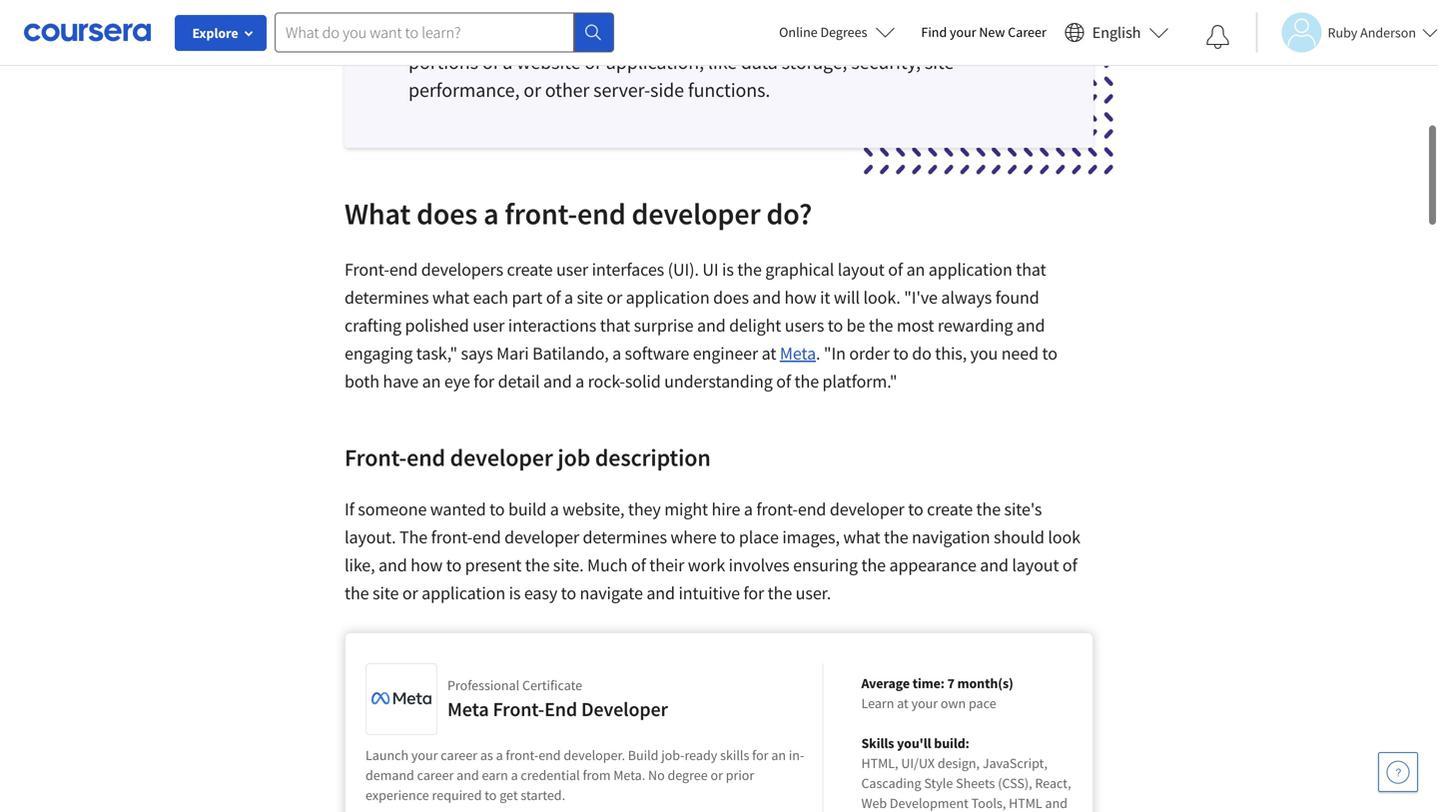 Task type: describe. For each thing, give the bounding box(es) containing it.
an for launch your career as a front-end developer. build job-ready skills for an in- demand career and earn a credential from meta. no degree or prior experience required to get started.
[[772, 746, 786, 764]]

work inside the work to develop the behind-the-scenes portions of a website or application, like data storage, security, site performance, or other server-side functions.
[[685, 21, 726, 46]]

and right like,
[[379, 554, 407, 576]]

degree
[[668, 766, 708, 784]]

understanding
[[665, 370, 773, 393]]

task,"
[[416, 342, 458, 365]]

easy
[[524, 582, 558, 604]]

1 vertical spatial career
[[417, 766, 454, 784]]

have
[[383, 370, 419, 393]]

does inside front-end developers create user interfaces (ui). ui is the graphical layout of an application that determines what each part of a site or application does and how it will look. "i've always found crafting polished user interactions that surprise and delight users to be the most rewarding and engaging task," says mari batilando, a software engineer at
[[713, 286, 749, 309]]

1 vertical spatial application
[[626, 286, 710, 309]]

a right hire
[[744, 498, 753, 521]]

other
[[545, 77, 590, 102]]

end up present
[[473, 526, 501, 548]]

professional
[[448, 676, 520, 694]]

the left user.
[[768, 582, 792, 604]]

and inside '. "in order to do this, you need to both have an eye for detail and a rock-solid understanding of the platform."'
[[544, 370, 572, 393]]

the down like,
[[345, 582, 369, 604]]

and inside launch your career as a front-end developer. build job-ready skills for an in- demand career and earn a credential from meta. no degree or prior experience required to get started.
[[457, 766, 479, 784]]

front- down 'wanted'
[[431, 526, 473, 548]]

to inside launch your career as a front-end developer. build job-ready skills for an in- demand career and earn a credential from meta. no degree or prior experience required to get started.
[[485, 786, 497, 804]]

ruby
[[1328, 23, 1358, 41]]

2 horizontal spatial application
[[929, 258, 1013, 281]]

developer down "build"
[[505, 526, 579, 548]]

started.
[[521, 786, 566, 804]]

required
[[432, 786, 482, 804]]

navigate
[[580, 582, 643, 604]]

"in
[[824, 342, 846, 365]]

navigation
[[912, 526, 991, 548]]

demand
[[366, 766, 414, 784]]

software
[[625, 342, 690, 365]]

and up need
[[1017, 314, 1045, 337]]

and up engineer
[[697, 314, 726, 337]]

online
[[779, 23, 818, 41]]

user.
[[796, 582, 831, 604]]

prior
[[726, 766, 755, 784]]

0 vertical spatial user
[[556, 258, 589, 281]]

found
[[996, 286, 1040, 309]]

portions
[[409, 49, 478, 74]]

site inside the work to develop the behind-the-scenes portions of a website or application, like data storage, security, site performance, or other server-side functions.
[[925, 49, 954, 74]]

to left "build"
[[490, 498, 505, 521]]

end up find on the top right of the page
[[938, 0, 970, 18]]

launch
[[366, 746, 409, 764]]

meta inside professional certificate meta front-end developer
[[448, 697, 489, 722]]

find your new career link
[[912, 20, 1057, 45]]

they
[[628, 498, 661, 521]]

application,
[[606, 49, 704, 74]]

end inside front-end developers create user interfaces (ui). ui is the graphical layout of an application that determines what each part of a site or application does and how it will look. "i've always found crafting polished user interactions that surprise and delight users to be the most rewarding and engaging task," says mari batilando, a software engineer at
[[389, 258, 418, 281]]

developer inside what's the difference between a front-end developer and a back-end developer?
[[757, 0, 840, 18]]

and down their
[[647, 582, 675, 604]]

developer.
[[564, 746, 625, 764]]

the up easy
[[525, 554, 550, 576]]

developer
[[581, 697, 668, 722]]

ui
[[703, 258, 719, 281]]

work inside if someone wanted to build a website, they might hire a front-end developer to create the site's layout. the front-end developer determines where to place images, what the navigation should look like, and how to present the site. much of their work involves ensuring the appearance and layout of the site or application is easy to navigate and intuitive for the user.
[[688, 554, 725, 576]]

no
[[648, 766, 665, 784]]

front- up part
[[505, 195, 577, 232]]

of right part
[[546, 286, 561, 309]]

skills
[[720, 746, 750, 764]]

meta link
[[780, 342, 816, 365]]

developer up images,
[[830, 498, 905, 521]]

or inside launch your career as a front-end developer. build job-ready skills for an in- demand career and earn a credential from meta. no degree or prior experience required to get started.
[[711, 766, 723, 784]]

how inside if someone wanted to build a website, they might hire a front-end developer to create the site's layout. the front-end developer determines where to place images, what the navigation should look like, and how to present the site. much of their work involves ensuring the appearance and layout of the site or application is easy to navigate and intuitive for the user.
[[411, 554, 443, 576]]

an for front-end developers create user interfaces (ui). ui is the graphical layout of an application that determines what each part of a site or application does and how it will look. "i've always found crafting polished user interactions that surprise and delight users to be the most rewarding and engaging task," says mari batilando, a software engineer at
[[907, 258, 925, 281]]

english button
[[1057, 0, 1177, 65]]

0 vertical spatial career
[[441, 746, 478, 764]]

be
[[847, 314, 866, 337]]

the inside '. "in order to do this, you need to both have an eye for detail and a rock-solid understanding of the platform."'
[[795, 370, 819, 393]]

difference
[[499, 0, 582, 18]]

rock-
[[588, 370, 625, 393]]

job
[[558, 443, 591, 473]]

skills you'll build:
[[862, 734, 970, 752]]

create inside if someone wanted to build a website, they might hire a front-end developer to create the site's layout. the front-end developer determines where to place images, what the navigation should look like, and how to present the site. much of their work involves ensuring the appearance and layout of the site or application is easy to navigate and intuitive for the user.
[[927, 498, 973, 521]]

a inside the work to develop the behind-the-scenes portions of a website or application, like data storage, security, site performance, or other server-side functions.
[[503, 49, 513, 74]]

determines inside if someone wanted to build a website, they might hire a front-end developer to create the site's layout. the front-end developer determines where to place images, what the navigation should look like, and how to present the site. much of their work involves ensuring the appearance and layout of the site or application is easy to navigate and intuitive for the user.
[[583, 526, 667, 548]]

at inside front-end developers create user interfaces (ui). ui is the graphical layout of an application that determines what each part of a site or application does and how it will look. "i've always found crafting polished user interactions that surprise and delight users to be the most rewarding and engaging task," says mari batilando, a software engineer at
[[762, 342, 777, 365]]

their
[[650, 554, 685, 576]]

degrees
[[821, 23, 868, 41]]

pace
[[969, 694, 997, 712]]

solid
[[625, 370, 661, 393]]

application inside if someone wanted to build a website, they might hire a front-end developer to create the site's layout. the front-end developer determines where to place images, what the navigation should look like, and how to present the site. much of their work involves ensuring the appearance and layout of the site or application is easy to navigate and intuitive for the user.
[[422, 582, 506, 604]]

server-
[[594, 77, 650, 102]]

ready
[[685, 746, 718, 764]]

develop
[[751, 21, 818, 46]]

front-end developer job description
[[345, 443, 711, 473]]

delight
[[729, 314, 782, 337]]

online degrees button
[[763, 10, 912, 54]]

back-
[[894, 0, 938, 18]]

front- inside launch your career as a front-end developer. build job-ready skills for an in- demand career and earn a credential from meta. no degree or prior experience required to get started.
[[506, 746, 539, 764]]

surprise
[[634, 314, 694, 337]]

polished
[[405, 314, 469, 337]]

or inside front-end developers create user interfaces (ui). ui is the graphical layout of an application that determines what each part of a site or application does and how it will look. "i've always found crafting polished user interactions that surprise and delight users to be the most rewarding and engaging task," says mari batilando, a software engineer at
[[607, 286, 623, 309]]

work to develop the behind-the-scenes portions of a website or application, like data storage, security, site performance, or other server-side functions.
[[409, 21, 1006, 102]]

the-
[[917, 21, 950, 46]]

build
[[508, 498, 547, 521]]

explore button
[[175, 15, 267, 51]]

layout inside if someone wanted to build a website, they might hire a front-end developer to create the site's layout. the front-end developer determines where to place images, what the navigation should look like, and how to present the site. much of their work involves ensuring the appearance and layout of the site or application is easy to navigate and intuitive for the user.
[[1012, 554, 1059, 576]]

platform."
[[823, 370, 898, 393]]

interfaces
[[592, 258, 664, 281]]

build:
[[934, 734, 970, 752]]

new
[[979, 23, 1006, 41]]

layout.
[[345, 526, 396, 548]]

the right ensuring
[[862, 554, 886, 576]]

of inside the work to develop the behind-the-scenes portions of a website or application, like data storage, security, site performance, or other server-side functions.
[[482, 49, 499, 74]]

layout inside front-end developers create user interfaces (ui). ui is the graphical layout of an application that determines what each part of a site or application does and how it will look. "i've always found crafting polished user interactions that surprise and delight users to be the most rewarding and engaging task," says mari batilando, a software engineer at
[[838, 258, 885, 281]]

what inside front-end developers create user interfaces (ui). ui is the graphical layout of an application that determines what each part of a site or application does and how it will look. "i've always found crafting polished user interactions that surprise and delight users to be the most rewarding and engaging task," says mari batilando, a software engineer at
[[433, 286, 470, 309]]

time:
[[913, 674, 945, 692]]

much
[[587, 554, 628, 576]]

between
[[586, 0, 657, 18]]

your for find your new career
[[950, 23, 977, 41]]

own
[[941, 694, 966, 712]]

get
[[500, 786, 518, 804]]

end inside launch your career as a front-end developer. build job-ready skills for an in- demand career and earn a credential from meta. no degree or prior experience required to get started.
[[539, 746, 561, 764]]

a right as
[[496, 746, 503, 764]]

month(s)
[[958, 674, 1014, 692]]

and down should at the right of page
[[980, 554, 1009, 576]]

site's
[[1005, 498, 1042, 521]]

for inside '. "in order to do this, you need to both have an eye for detail and a rock-solid understanding of the platform."'
[[474, 370, 495, 393]]

a up behind-
[[880, 0, 890, 18]]

build
[[628, 746, 659, 764]]

what
[[345, 195, 411, 232]]

users
[[785, 314, 825, 337]]

involves
[[729, 554, 790, 576]]

to inside front-end developers create user interfaces (ui). ui is the graphical layout of an application that determines what each part of a site or application does and how it will look. "i've always found crafting polished user interactions that surprise and delight users to be the most rewarding and engaging task," says mari batilando, a software engineer at
[[828, 314, 843, 337]]

and up delight
[[753, 286, 781, 309]]

to right need
[[1043, 342, 1058, 365]]

find
[[922, 23, 947, 41]]

front- inside professional certificate meta front-end developer
[[493, 697, 545, 722]]

create inside front-end developers create user interfaces (ui). ui is the graphical layout of an application that determines what each part of a site or application does and how it will look. "i've always found crafting polished user interactions that surprise and delight users to be the most rewarding and engaging task," says mari batilando, a software engineer at
[[507, 258, 553, 281]]

is inside if someone wanted to build a website, they might hire a front-end developer to create the site's layout. the front-end developer determines where to place images, what the navigation should look like, and how to present the site. much of their work involves ensuring the appearance and layout of the site or application is easy to navigate and intuitive for the user.
[[509, 582, 521, 604]]



Task type: locate. For each thing, give the bounding box(es) containing it.
0 horizontal spatial that
[[600, 314, 631, 337]]

meta image
[[372, 669, 432, 729]]

0 horizontal spatial application
[[422, 582, 506, 604]]

0 vertical spatial that
[[1016, 258, 1047, 281]]

ensuring
[[793, 554, 858, 576]]

1 horizontal spatial layout
[[1012, 554, 1059, 576]]

look.
[[864, 286, 901, 309]]

1 vertical spatial determines
[[583, 526, 667, 548]]

someone
[[358, 498, 427, 521]]

0 vertical spatial site
[[925, 49, 954, 74]]

front- inside front-end developers create user interfaces (ui). ui is the graphical layout of an application that determines what each part of a site or application does and how it will look. "i've always found crafting polished user interactions that surprise and delight users to be the most rewarding and engaging task," says mari batilando, a software engineer at
[[345, 258, 389, 281]]

to left be
[[828, 314, 843, 337]]

your inside launch your career as a front-end developer. build job-ready skills for an in- demand career and earn a credential from meta. no degree or prior experience required to get started.
[[412, 746, 438, 764]]

or down website
[[524, 77, 541, 102]]

1 horizontal spatial how
[[785, 286, 817, 309]]

1 vertical spatial at
[[897, 694, 909, 712]]

developers down between
[[587, 21, 681, 46]]

application up surprise
[[626, 286, 710, 309]]

What do you want to learn? text field
[[275, 12, 574, 52]]

description
[[595, 443, 711, 473]]

a down back-
[[503, 49, 513, 74]]

1 vertical spatial front-
[[345, 443, 407, 473]]

0 vertical spatial what
[[433, 286, 470, 309]]

0 horizontal spatial an
[[422, 370, 441, 393]]

storage,
[[782, 49, 848, 74]]

2 vertical spatial an
[[772, 746, 786, 764]]

1 vertical spatial layout
[[1012, 554, 1059, 576]]

to left present
[[446, 554, 462, 576]]

1 horizontal spatial is
[[722, 258, 734, 281]]

0 horizontal spatial user
[[473, 314, 505, 337]]

front- for front-end developer job description
[[345, 443, 407, 473]]

average time: 7 month(s) learn at your own pace
[[862, 674, 1014, 712]]

at
[[762, 342, 777, 365], [897, 694, 909, 712]]

developer up (ui).
[[632, 195, 761, 232]]

you'll
[[897, 734, 932, 752]]

meta.
[[614, 766, 646, 784]]

1 vertical spatial site
[[577, 286, 603, 309]]

of up performance,
[[482, 49, 499, 74]]

of left their
[[631, 554, 646, 576]]

your right launch on the bottom
[[412, 746, 438, 764]]

0 horizontal spatial what
[[433, 286, 470, 309]]

the up the appearance
[[884, 526, 909, 548]]

career left as
[[441, 746, 478, 764]]

in-
[[789, 746, 805, 764]]

career up required
[[417, 766, 454, 784]]

side
[[650, 77, 684, 102]]

where
[[671, 526, 717, 548]]

front- up place
[[757, 498, 798, 521]]

layout up the will
[[838, 258, 885, 281]]

and inside what's the difference between a front-end developer and a back-end developer?
[[844, 0, 876, 18]]

0 vertical spatial front-
[[345, 258, 389, 281]]

and up required
[[457, 766, 479, 784]]

launch your career as a front-end developer. build job-ready skills for an in- demand career and earn a credential from meta. no degree or prior experience required to get started.
[[366, 746, 805, 804]]

0 vertical spatial is
[[722, 258, 734, 281]]

explore
[[192, 24, 238, 42]]

to
[[730, 21, 747, 46], [828, 314, 843, 337], [894, 342, 909, 365], [1043, 342, 1058, 365], [490, 498, 505, 521], [908, 498, 924, 521], [720, 526, 736, 548], [446, 554, 462, 576], [561, 582, 576, 604], [485, 786, 497, 804]]

the up 'storage,'
[[822, 21, 849, 46]]

front- up earn
[[506, 746, 539, 764]]

if someone wanted to build a website, they might hire a front-end developer to create the site's layout. the front-end developer determines where to place images, what the navigation should look like, and how to present the site. much of their work involves ensuring the appearance and layout of the site or application is easy to navigate and intuitive for the user.
[[345, 498, 1081, 604]]

7
[[948, 674, 955, 692]]

the right ui
[[738, 258, 762, 281]]

end up develop at right top
[[721, 0, 753, 18]]

0 vertical spatial create
[[507, 258, 553, 281]]

show notifications image
[[1206, 25, 1230, 49]]

a up the rock-
[[613, 342, 621, 365]]

0 vertical spatial an
[[907, 258, 925, 281]]

1 vertical spatial how
[[411, 554, 443, 576]]

what up polished
[[433, 286, 470, 309]]

end down what
[[389, 258, 418, 281]]

1 horizontal spatial application
[[626, 286, 710, 309]]

an up "i've
[[907, 258, 925, 281]]

2 vertical spatial front-
[[493, 697, 545, 722]]

what up ensuring
[[844, 526, 881, 548]]

1 vertical spatial your
[[912, 694, 938, 712]]

determines inside front-end developers create user interfaces (ui). ui is the graphical layout of an application that determines what each part of a site or application does and how it will look. "i've always found crafting polished user interactions that surprise and delight users to be the most rewarding and engaging task," says mari batilando, a software engineer at
[[345, 286, 429, 309]]

of inside '. "in order to do this, you need to both have an eye for detail and a rock-solid understanding of the platform."'
[[776, 370, 791, 393]]

engaging
[[345, 342, 413, 365]]

application
[[929, 258, 1013, 281], [626, 286, 710, 309], [422, 582, 506, 604]]

this,
[[935, 342, 967, 365]]

at left meta link
[[762, 342, 777, 365]]

1 vertical spatial that
[[600, 314, 631, 337]]

coursera image
[[24, 16, 151, 48]]

at inside average time: 7 month(s) learn at your own pace
[[897, 694, 909, 712]]

0 vertical spatial layout
[[838, 258, 885, 281]]

"i've
[[904, 286, 938, 309]]

job-
[[662, 746, 685, 764]]

front- up the work to develop the behind-the-scenes portions of a website or application, like data storage, security, site performance, or other server-side functions. on the top of page
[[675, 0, 721, 18]]

part
[[512, 286, 543, 309]]

1 vertical spatial for
[[744, 582, 764, 604]]

end up images,
[[798, 498, 827, 521]]

determines
[[345, 286, 429, 309], [583, 526, 667, 548]]

0 vertical spatial your
[[950, 23, 977, 41]]

from
[[583, 766, 611, 784]]

hire
[[712, 498, 741, 521]]

need
[[1002, 342, 1039, 365]]

is right ui
[[722, 258, 734, 281]]

developers inside front-end developers create user interfaces (ui). ui is the graphical layout of an application that determines what each part of a site or application does and how it will look. "i've always found crafting polished user interactions that surprise and delight users to be the most rewarding and engaging task," says mari batilando, a software engineer at
[[421, 258, 504, 281]]

site inside if someone wanted to build a website, they might hire a front-end developer to create the site's layout. the front-end developer determines where to place images, what the navigation should look like, and how to present the site. much of their work involves ensuring the appearance and layout of the site or application is easy to navigate and intuitive for the user.
[[373, 582, 399, 604]]

1 horizontal spatial at
[[897, 694, 909, 712]]

for right eye
[[474, 370, 495, 393]]

an left in- on the bottom of page
[[772, 746, 786, 764]]

crafting
[[345, 314, 402, 337]]

1 vertical spatial what
[[844, 526, 881, 548]]

2 vertical spatial application
[[422, 582, 506, 604]]

.
[[816, 342, 821, 365]]

for down involves
[[744, 582, 764, 604]]

a left the rock-
[[576, 370, 585, 393]]

do
[[912, 342, 932, 365]]

or down interfaces
[[607, 286, 623, 309]]

for
[[474, 370, 495, 393], [744, 582, 764, 604], [752, 746, 769, 764]]

a right between
[[661, 0, 671, 18]]

an left eye
[[422, 370, 441, 393]]

english
[[1093, 22, 1141, 42]]

. "in order to do this, you need to both have an eye for detail and a rock-solid understanding of the platform."
[[345, 342, 1058, 393]]

professional certificate meta front-end developer
[[448, 676, 668, 722]]

1 horizontal spatial does
[[713, 286, 749, 309]]

create up navigation
[[927, 498, 973, 521]]

0 horizontal spatial how
[[411, 554, 443, 576]]

1 vertical spatial is
[[509, 582, 521, 604]]

engineer
[[693, 342, 758, 365]]

1 horizontal spatial your
[[912, 694, 938, 712]]

0 vertical spatial application
[[929, 258, 1013, 281]]

end
[[721, 0, 753, 18], [938, 0, 970, 18], [551, 21, 583, 46], [577, 195, 626, 232], [389, 258, 418, 281], [407, 443, 446, 473], [798, 498, 827, 521], [473, 526, 501, 548], [539, 746, 561, 764]]

0 vertical spatial determines
[[345, 286, 429, 309]]

end up 'wanted'
[[407, 443, 446, 473]]

layout
[[838, 258, 885, 281], [1012, 554, 1059, 576]]

the left site's
[[977, 498, 1001, 521]]

developers for front-
[[421, 258, 504, 281]]

of down meta link
[[776, 370, 791, 393]]

2 horizontal spatial site
[[925, 49, 954, 74]]

do?
[[767, 195, 812, 232]]

your inside average time: 7 month(s) learn at your own pace
[[912, 694, 938, 712]]

1 horizontal spatial meta
[[780, 342, 816, 365]]

1 horizontal spatial an
[[772, 746, 786, 764]]

0 horizontal spatial is
[[509, 582, 521, 604]]

detail
[[498, 370, 540, 393]]

both
[[345, 370, 380, 393]]

create up part
[[507, 258, 553, 281]]

look
[[1048, 526, 1081, 548]]

interactions
[[508, 314, 597, 337]]

and
[[844, 0, 876, 18], [753, 286, 781, 309], [697, 314, 726, 337], [1017, 314, 1045, 337], [544, 370, 572, 393], [379, 554, 407, 576], [980, 554, 1009, 576], [647, 582, 675, 604], [457, 766, 479, 784]]

of down the look
[[1063, 554, 1078, 576]]

that up found
[[1016, 258, 1047, 281]]

developers for back-
[[587, 21, 681, 46]]

the inside the work to develop the behind-the-scenes portions of a website or application, like data storage, security, site performance, or other server-side functions.
[[822, 21, 849, 46]]

present
[[465, 554, 522, 576]]

1 horizontal spatial developers
[[587, 21, 681, 46]]

order
[[850, 342, 890, 365]]

the
[[468, 0, 495, 18], [822, 21, 849, 46], [738, 258, 762, 281], [869, 314, 894, 337], [795, 370, 819, 393], [977, 498, 1001, 521], [884, 526, 909, 548], [525, 554, 550, 576], [862, 554, 886, 576], [345, 582, 369, 604], [768, 582, 792, 604]]

front-
[[345, 258, 389, 281], [345, 443, 407, 473], [493, 697, 545, 722]]

to left do
[[894, 342, 909, 365]]

1 vertical spatial work
[[688, 554, 725, 576]]

and down batilando,
[[544, 370, 572, 393]]

wanted
[[430, 498, 486, 521]]

front- down certificate
[[493, 697, 545, 722]]

or inside if someone wanted to build a website, they might hire a front-end developer to create the site's layout. the front-end developer determines where to place images, what the navigation should look like, and how to present the site. much of their work involves ensuring the appearance and layout of the site or application is easy to navigate and intuitive for the user.
[[402, 582, 418, 604]]

0 horizontal spatial developers
[[421, 258, 504, 281]]

front-end developers create user interfaces (ui). ui is the graphical layout of an application that determines what each part of a site or application does and how it will look. "i've always found crafting polished user interactions that surprise and delight users to be the most rewarding and engaging task," says mari batilando, a software engineer at
[[345, 258, 1047, 365]]

1 vertical spatial user
[[473, 314, 505, 337]]

the right be
[[869, 314, 894, 337]]

developer up "build"
[[450, 443, 553, 473]]

does down ui
[[713, 286, 749, 309]]

certificate
[[522, 676, 583, 694]]

most
[[897, 314, 935, 337]]

the inside what's the difference between a front-end developer and a back-end developer?
[[468, 0, 495, 18]]

for right skills
[[752, 746, 769, 764]]

for inside launch your career as a front-end developer. build job-ready skills for an in- demand career and earn a credential from meta. no degree or prior experience required to get started.
[[752, 746, 769, 764]]

how inside front-end developers create user interfaces (ui). ui is the graphical layout of an application that determines what each part of a site or application does and how it will look. "i've always found crafting polished user interactions that surprise and delight users to be the most rewarding and engaging task," says mari batilando, a software engineer at
[[785, 286, 817, 309]]

to left get
[[485, 786, 497, 804]]

0 horizontal spatial your
[[412, 746, 438, 764]]

your down time:
[[912, 694, 938, 712]]

2 horizontal spatial your
[[950, 23, 977, 41]]

career
[[441, 746, 478, 764], [417, 766, 454, 784]]

0 horizontal spatial site
[[373, 582, 399, 604]]

2 vertical spatial your
[[412, 746, 438, 764]]

how left the it
[[785, 286, 817, 309]]

behind-
[[853, 21, 917, 46]]

or down "the"
[[402, 582, 418, 604]]

is left easy
[[509, 582, 521, 604]]

1 horizontal spatial what
[[844, 526, 881, 548]]

None search field
[[275, 12, 614, 52]]

a up interactions
[[564, 286, 573, 309]]

and up degrees
[[844, 0, 876, 18]]

site.
[[553, 554, 584, 576]]

0 vertical spatial meta
[[780, 342, 816, 365]]

application down present
[[422, 582, 506, 604]]

functions.
[[688, 77, 771, 102]]

batilando,
[[533, 342, 609, 365]]

learn
[[862, 694, 895, 712]]

site inside front-end developers create user interfaces (ui). ui is the graphical layout of an application that determines what each part of a site or application does and how it will look. "i've always found crafting polished user interactions that surprise and delight users to be the most rewarding and engaging task," says mari batilando, a software engineer at
[[577, 286, 603, 309]]

the down meta link
[[795, 370, 819, 393]]

front- for front-end developers create user interfaces (ui). ui is the graphical layout of an application that determines what each part of a site or application does and how it will look. "i've always found crafting polished user interactions that surprise and delight users to be the most rewarding and engaging task," says mari batilando, a software engineer at
[[345, 258, 389, 281]]

1 vertical spatial does
[[713, 286, 749, 309]]

ruby anderson button
[[1256, 12, 1439, 52]]

1 horizontal spatial user
[[556, 258, 589, 281]]

at right the learn
[[897, 694, 909, 712]]

0 vertical spatial developers
[[587, 21, 681, 46]]

earn
[[482, 766, 508, 784]]

always
[[942, 286, 992, 309]]

a right "build"
[[550, 498, 559, 521]]

0 horizontal spatial at
[[762, 342, 777, 365]]

will
[[834, 286, 860, 309]]

it
[[820, 286, 831, 309]]

website,
[[563, 498, 625, 521]]

your for launch your career as a front-end developer. build job-ready skills for an in- demand career and earn a credential from meta. no degree or prior experience required to get started.
[[412, 746, 438, 764]]

2 horizontal spatial an
[[907, 258, 925, 281]]

1 horizontal spatial create
[[927, 498, 973, 521]]

a right earn
[[511, 766, 518, 784]]

or down back-end developers
[[585, 49, 602, 74]]

0 horizontal spatial meta
[[448, 697, 489, 722]]

security,
[[852, 49, 921, 74]]

experience
[[366, 786, 429, 804]]

an inside launch your career as a front-end developer. build job-ready skills for an in- demand career and earn a credential from meta. no degree or prior experience required to get started.
[[772, 746, 786, 764]]

of up look.
[[888, 258, 903, 281]]

0 horizontal spatial determines
[[345, 286, 429, 309]]

like,
[[345, 554, 375, 576]]

for inside if someone wanted to build a website, they might hire a front-end developer to create the site's layout. the front-end developer determines where to place images, what the navigation should look like, and how to present the site. much of their work involves ensuring the appearance and layout of the site or application is easy to navigate and intuitive for the user.
[[744, 582, 764, 604]]

end up credential
[[539, 746, 561, 764]]

an inside front-end developers create user interfaces (ui). ui is the graphical layout of an application that determines what each part of a site or application does and how it will look. "i've always found crafting polished user interactions that surprise and delight users to be the most rewarding and engaging task," says mari batilando, a software engineer at
[[907, 258, 925, 281]]

is inside front-end developers create user interfaces (ui). ui is the graphical layout of an application that determines what each part of a site or application does and how it will look. "i've always found crafting polished user interactions that surprise and delight users to be the most rewarding and engaging task," says mari batilando, a software engineer at
[[722, 258, 734, 281]]

1 vertical spatial an
[[422, 370, 441, 393]]

0 horizontal spatial create
[[507, 258, 553, 281]]

0 vertical spatial does
[[417, 195, 478, 232]]

0 horizontal spatial does
[[417, 195, 478, 232]]

0 vertical spatial work
[[685, 21, 726, 46]]

data
[[741, 49, 778, 74]]

1 horizontal spatial that
[[1016, 258, 1047, 281]]

meta down professional
[[448, 697, 489, 722]]

to down hire
[[720, 526, 736, 548]]

0 vertical spatial for
[[474, 370, 495, 393]]

that left surprise
[[600, 314, 631, 337]]

2 vertical spatial for
[[752, 746, 769, 764]]

mari
[[497, 342, 529, 365]]

0 horizontal spatial layout
[[838, 258, 885, 281]]

end up interfaces
[[577, 195, 626, 232]]

1 vertical spatial developers
[[421, 258, 504, 281]]

back-end developers
[[504, 21, 685, 46]]

as
[[480, 746, 493, 764]]

1 vertical spatial create
[[927, 498, 973, 521]]

end up website
[[551, 21, 583, 46]]

what's
[[409, 0, 464, 18]]

an inside '. "in order to do this, you need to both have an eye for detail and a rock-solid understanding of the platform."'
[[422, 370, 441, 393]]

2 vertical spatial site
[[373, 582, 399, 604]]

help center image
[[1387, 760, 1411, 784]]

1 vertical spatial meta
[[448, 697, 489, 722]]

layout down should at the right of page
[[1012, 554, 1059, 576]]

to up navigation
[[908, 498, 924, 521]]

1 horizontal spatial determines
[[583, 526, 667, 548]]

the up the developer?
[[468, 0, 495, 18]]

work up like
[[685, 21, 726, 46]]

site
[[925, 49, 954, 74], [577, 286, 603, 309], [373, 582, 399, 604]]

to right easy
[[561, 582, 576, 604]]

what does a front-end developer do?
[[345, 195, 819, 232]]

a inside '. "in order to do this, you need to both have an eye for detail and a rock-solid understanding of the platform."'
[[576, 370, 585, 393]]

determines up much
[[583, 526, 667, 548]]

1 horizontal spatial site
[[577, 286, 603, 309]]

front- up crafting
[[345, 258, 389, 281]]

(ui).
[[668, 258, 699, 281]]

front- inside what's the difference between a front-end developer and a back-end developer?
[[675, 0, 721, 18]]

what inside if someone wanted to build a website, they might hire a front-end developer to create the site's layout. the front-end developer determines where to place images, what the navigation should look like, and how to present the site. much of their work involves ensuring the appearance and layout of the site or application is easy to navigate and intuitive for the user.
[[844, 526, 881, 548]]

your right find on the top right of the page
[[950, 23, 977, 41]]

user down each
[[473, 314, 505, 337]]

0 vertical spatial at
[[762, 342, 777, 365]]

should
[[994, 526, 1045, 548]]

application up the always
[[929, 258, 1013, 281]]

to inside the work to develop the behind-the-scenes portions of a website or application, like data storage, security, site performance, or other server-side functions.
[[730, 21, 747, 46]]

a up each
[[484, 195, 499, 232]]

or left prior
[[711, 766, 723, 784]]

meta down users
[[780, 342, 816, 365]]

0 vertical spatial how
[[785, 286, 817, 309]]

each
[[473, 286, 509, 309]]



Task type: vqa. For each thing, say whether or not it's contained in the screenshot.
and in What's the difference between a front-end developer and a back-end developer?
yes



